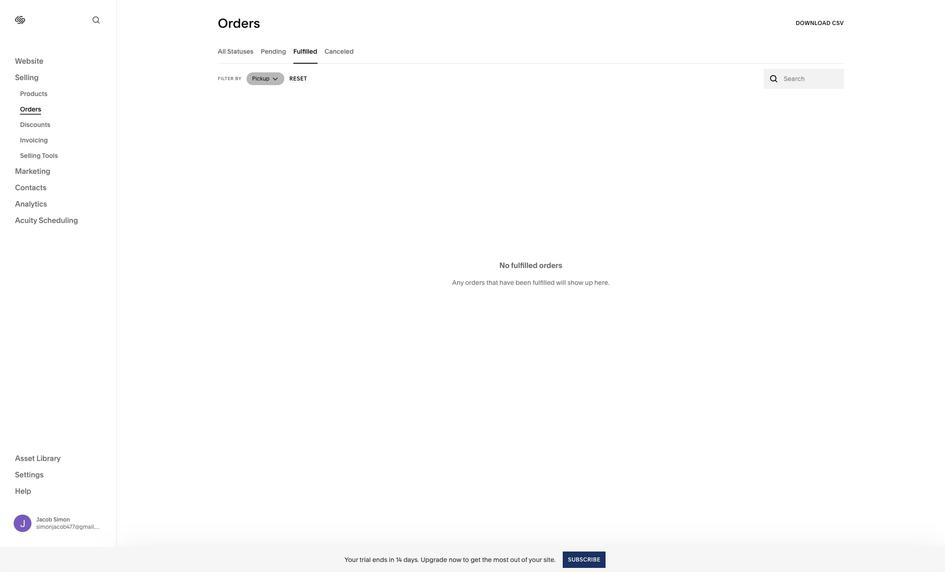 Task type: locate. For each thing, give the bounding box(es) containing it.
canceled button
[[325, 39, 354, 64]]

jacob
[[36, 517, 52, 523]]

orders up the will
[[539, 261, 562, 270]]

your trial ends in 14 days. upgrade now to get the most out of your site.
[[345, 556, 556, 564]]

fulfilled
[[511, 261, 538, 270], [533, 279, 555, 287]]

out
[[510, 556, 520, 564]]

1 horizontal spatial orders
[[539, 261, 562, 270]]

selling inside selling link
[[15, 73, 39, 82]]

0 horizontal spatial orders
[[20, 105, 41, 113]]

acuity scheduling link
[[15, 216, 101, 226]]

by
[[235, 76, 242, 81]]

in
[[389, 556, 394, 564]]

0 vertical spatial orders
[[218, 15, 260, 31]]

1 vertical spatial orders
[[20, 105, 41, 113]]

Search field
[[784, 74, 839, 84]]

analytics link
[[15, 199, 101, 210]]

tab list containing all statuses
[[218, 39, 844, 64]]

selling down website
[[15, 73, 39, 82]]

orders
[[218, 15, 260, 31], [20, 105, 41, 113]]

website link
[[15, 56, 101, 67]]

invoicing link
[[20, 133, 106, 148]]

of
[[521, 556, 527, 564]]

reset button
[[289, 71, 307, 87]]

marketing link
[[15, 166, 101, 177]]

orders right the 'any'
[[465, 279, 485, 287]]

asset library link
[[15, 454, 101, 465]]

selling inside selling tools link
[[20, 152, 41, 160]]

scheduling
[[39, 216, 78, 225]]

all statuses button
[[218, 39, 253, 64]]

selling tools link
[[20, 148, 106, 164]]

your
[[529, 556, 542, 564]]

contacts
[[15, 183, 46, 192]]

0 vertical spatial selling
[[15, 73, 39, 82]]

help
[[15, 487, 31, 496]]

will
[[556, 279, 566, 287]]

orders up statuses
[[218, 15, 260, 31]]

1 vertical spatial fulfilled
[[533, 279, 555, 287]]

acuity scheduling
[[15, 216, 78, 225]]

selling for selling tools
[[20, 152, 41, 160]]

trial
[[360, 556, 371, 564]]

0 horizontal spatial orders
[[465, 279, 485, 287]]

tab list
[[218, 39, 844, 64]]

selling up marketing
[[20, 152, 41, 160]]

pending button
[[261, 39, 286, 64]]

marketing
[[15, 167, 50, 176]]

orders link
[[20, 102, 106, 117]]

tools
[[42, 152, 58, 160]]

0 vertical spatial fulfilled
[[511, 261, 538, 270]]

days.
[[403, 556, 419, 564]]

pickup button
[[247, 72, 284, 85]]

that
[[486, 279, 498, 287]]

1 vertical spatial selling
[[20, 152, 41, 160]]

acuity
[[15, 216, 37, 225]]

selling
[[15, 73, 39, 82], [20, 152, 41, 160]]

canceled
[[325, 47, 354, 55]]

here.
[[594, 279, 610, 287]]

pending
[[261, 47, 286, 55]]

discounts link
[[20, 117, 106, 133]]

help link
[[15, 486, 31, 496]]

fulfilled left the will
[[533, 279, 555, 287]]

selling link
[[15, 72, 101, 83]]

contacts link
[[15, 183, 101, 194]]

simon
[[53, 517, 70, 523]]

download csv
[[796, 20, 844, 26]]

jacob simon simonjacob477@gmail.com
[[36, 517, 107, 531]]

discounts
[[20, 121, 50, 129]]

selling tools
[[20, 152, 58, 160]]

have
[[500, 279, 514, 287]]

orders
[[539, 261, 562, 270], [465, 279, 485, 287]]

orders down products
[[20, 105, 41, 113]]

fulfilled up been
[[511, 261, 538, 270]]

analytics
[[15, 200, 47, 209]]



Task type: describe. For each thing, give the bounding box(es) containing it.
any
[[452, 279, 464, 287]]

now
[[449, 556, 461, 564]]

get
[[471, 556, 481, 564]]

been
[[516, 279, 531, 287]]

pickup
[[252, 75, 270, 82]]

reset
[[289, 75, 307, 82]]

all statuses
[[218, 47, 253, 55]]

website
[[15, 57, 43, 66]]

products link
[[20, 86, 106, 102]]

invoicing
[[20, 136, 48, 144]]

filter
[[218, 76, 234, 81]]

upgrade
[[421, 556, 447, 564]]

14
[[396, 556, 402, 564]]

the
[[482, 556, 492, 564]]

asset library
[[15, 454, 61, 463]]

your
[[345, 556, 358, 564]]

any orders that have been fulfilled will show up here.
[[452, 279, 610, 287]]

1 vertical spatial orders
[[465, 279, 485, 287]]

most
[[493, 556, 509, 564]]

1 horizontal spatial orders
[[218, 15, 260, 31]]

fulfilled button
[[293, 39, 317, 64]]

no fulfilled orders
[[499, 261, 562, 270]]

0 vertical spatial orders
[[539, 261, 562, 270]]

no
[[499, 261, 509, 270]]

asset
[[15, 454, 35, 463]]

subscribe button
[[563, 552, 605, 568]]

to
[[463, 556, 469, 564]]

show
[[568, 279, 583, 287]]

subscribe
[[568, 557, 600, 563]]

ends
[[372, 556, 387, 564]]

csv
[[832, 20, 844, 26]]

settings
[[15, 470, 44, 480]]

simonjacob477@gmail.com
[[36, 524, 107, 531]]

all
[[218, 47, 226, 55]]

download csv button
[[796, 15, 844, 31]]

site.
[[544, 556, 556, 564]]

download
[[796, 20, 831, 26]]

filter by
[[218, 76, 242, 81]]

fulfilled
[[293, 47, 317, 55]]

up
[[585, 279, 593, 287]]

settings link
[[15, 470, 101, 481]]

library
[[36, 454, 61, 463]]

selling for selling
[[15, 73, 39, 82]]

products
[[20, 90, 47, 98]]

statuses
[[227, 47, 253, 55]]



Task type: vqa. For each thing, say whether or not it's contained in the screenshot.
'Fulfillment Profiles'
no



